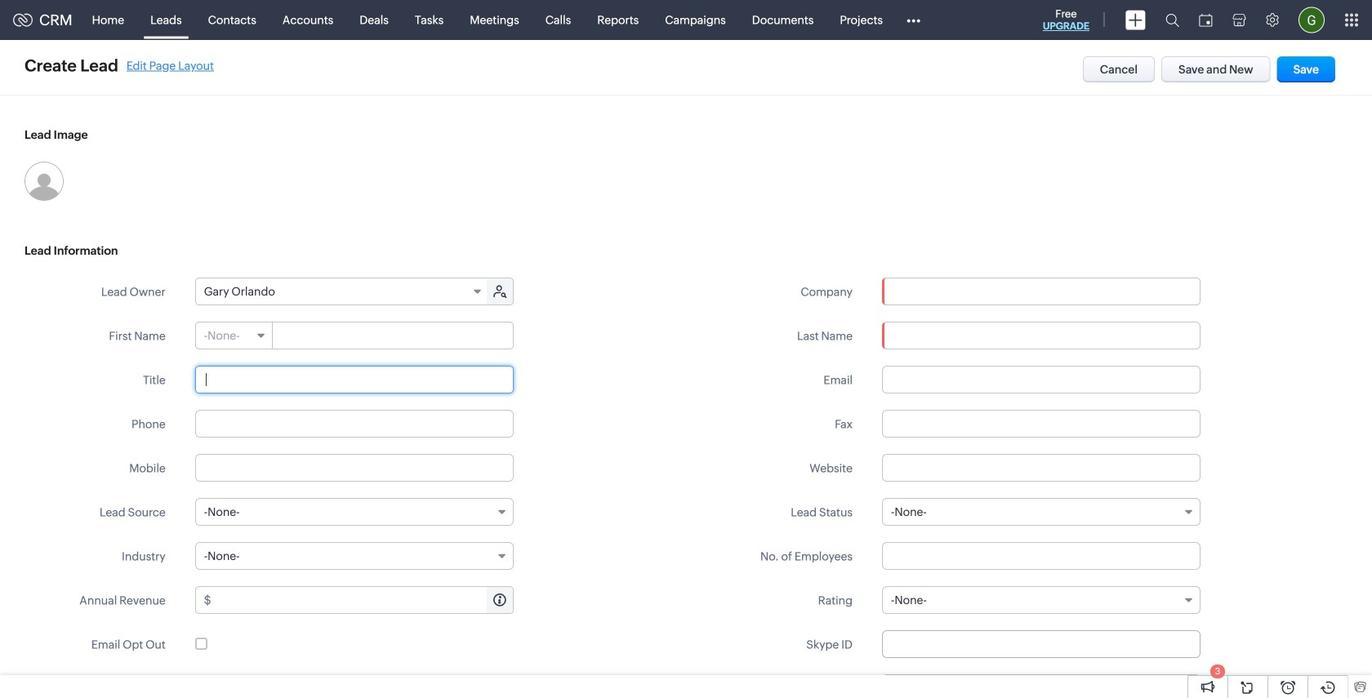 Task type: describe. For each thing, give the bounding box(es) containing it.
logo image
[[13, 13, 33, 27]]

image image
[[25, 162, 64, 201]]



Task type: vqa. For each thing, say whether or not it's contained in the screenshot.
Profile image
yes



Task type: locate. For each thing, give the bounding box(es) containing it.
search element
[[1156, 0, 1190, 40]]

None text field
[[883, 279, 1200, 305], [882, 322, 1201, 350], [195, 366, 514, 394], [882, 366, 1201, 394], [195, 410, 514, 438], [882, 410, 1201, 438], [882, 543, 1201, 570], [214, 588, 513, 614], [883, 279, 1200, 305], [882, 322, 1201, 350], [195, 366, 514, 394], [882, 366, 1201, 394], [195, 410, 514, 438], [882, 410, 1201, 438], [882, 543, 1201, 570], [214, 588, 513, 614]]

profile image
[[1299, 7, 1325, 33]]

profile element
[[1289, 0, 1335, 40]]

search image
[[1166, 13, 1180, 27]]

calendar image
[[1200, 13, 1213, 27]]

None field
[[196, 279, 488, 305], [883, 279, 1200, 305], [196, 323, 273, 349], [195, 498, 514, 526], [882, 498, 1201, 526], [195, 543, 514, 570], [882, 587, 1201, 614], [196, 279, 488, 305], [883, 279, 1200, 305], [196, 323, 273, 349], [195, 498, 514, 526], [882, 498, 1201, 526], [195, 543, 514, 570], [882, 587, 1201, 614]]

Other Modules field
[[896, 7, 932, 33]]

create menu image
[[1126, 10, 1146, 30]]

create menu element
[[1116, 0, 1156, 40]]

None text field
[[274, 323, 513, 349], [195, 454, 514, 482], [882, 454, 1201, 482], [882, 631, 1201, 659], [882, 675, 1201, 699], [274, 323, 513, 349], [195, 454, 514, 482], [882, 454, 1201, 482], [882, 631, 1201, 659], [882, 675, 1201, 699]]



